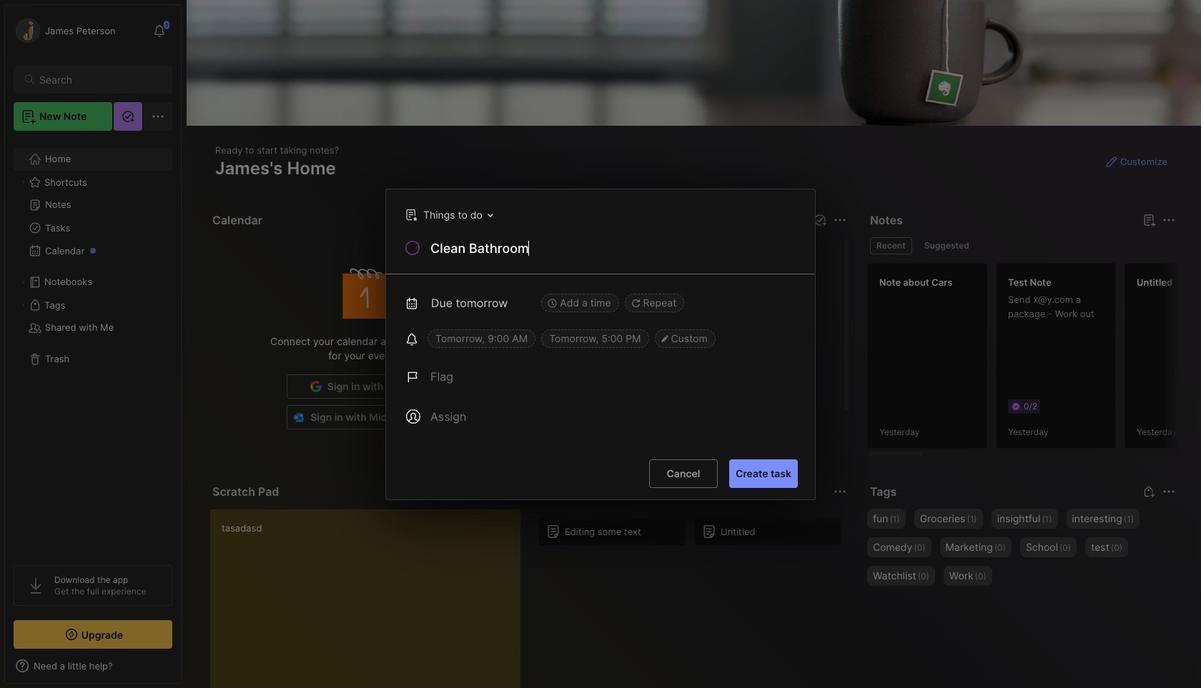 Task type: locate. For each thing, give the bounding box(es) containing it.
tab list
[[870, 237, 1173, 255]]

1 horizontal spatial tab
[[918, 237, 976, 255]]

tab
[[870, 237, 912, 255], [918, 237, 976, 255]]

0 horizontal spatial tab
[[870, 237, 912, 255]]

expand notebooks image
[[19, 278, 27, 287]]

row group
[[538, 246, 850, 465], [867, 263, 1201, 458], [538, 518, 850, 555]]

1 tab from the left
[[870, 237, 912, 255]]

None search field
[[39, 71, 159, 88]]

main element
[[0, 0, 186, 689]]

tree
[[5, 139, 181, 553]]

none search field inside 'main' element
[[39, 71, 159, 88]]

expand tags image
[[19, 301, 27, 310]]

Start writing… text field
[[222, 510, 520, 689]]



Task type: vqa. For each thing, say whether or not it's contained in the screenshot.
the Main 'element'
yes



Task type: describe. For each thing, give the bounding box(es) containing it.
Search text field
[[39, 73, 159, 87]]

2 tab from the left
[[918, 237, 976, 255]]

Enter task text field
[[429, 239, 798, 260]]

Go to note or move task field
[[398, 204, 498, 225]]

new task image
[[813, 213, 827, 227]]

tree inside 'main' element
[[5, 139, 181, 553]]



